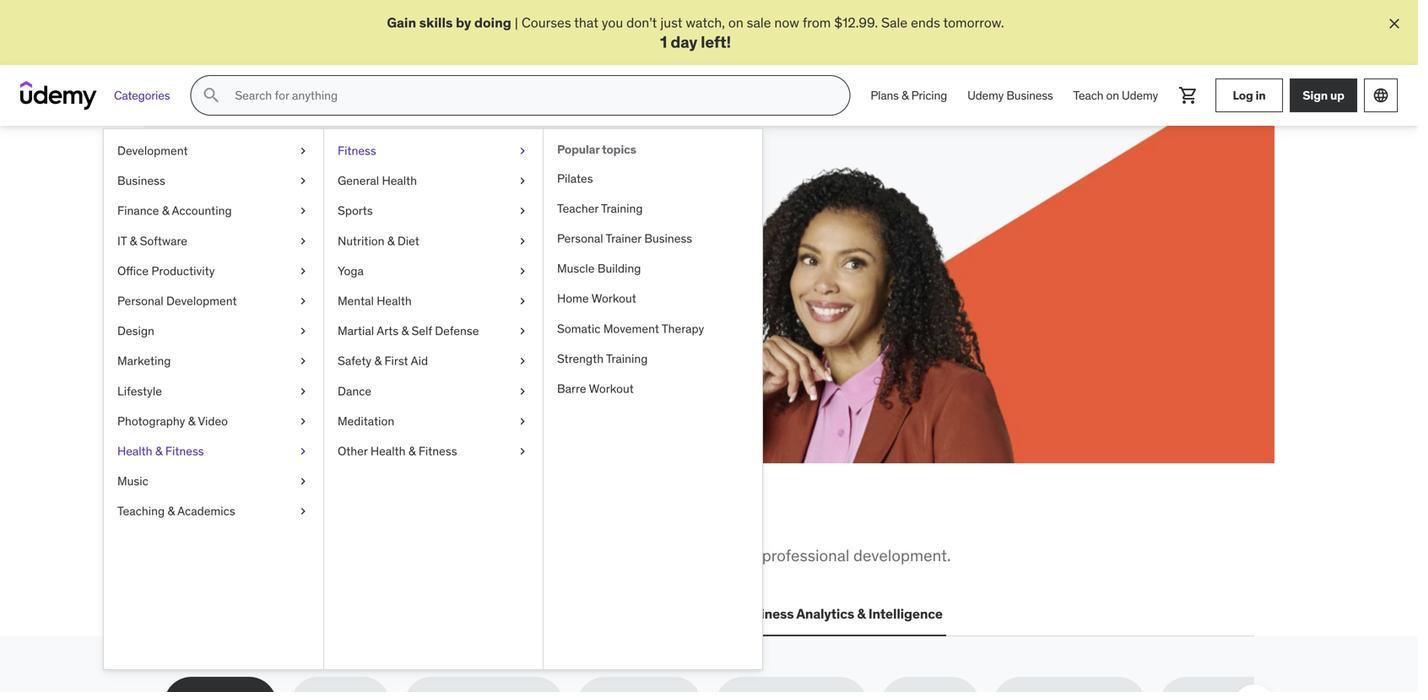 Task type: vqa. For each thing, say whether or not it's contained in the screenshot.
Weekly to the top
no



Task type: describe. For each thing, give the bounding box(es) containing it.
learn, practice, succeed (and save) courses for every skill in your learning journey, starting at $12.99. sale ends tomorrow.
[[225, 199, 553, 311]]

it & software
[[117, 233, 187, 249]]

sign up
[[1303, 88, 1344, 103]]

first
[[384, 354, 408, 369]]

intelligence
[[868, 605, 943, 623]]

& inside button
[[857, 605, 866, 623]]

skills inside the gain skills by doing | courses that you don't just watch, on sale now from $12.99. sale ends tomorrow. 1 day left!
[[419, 14, 453, 31]]

pilates link
[[544, 164, 762, 194]]

& for diet
[[387, 233, 395, 249]]

tomorrow. for |
[[943, 14, 1004, 31]]

business inside udemy business link
[[1006, 88, 1053, 103]]

teacher training
[[557, 201, 643, 216]]

sale for save)
[[287, 294, 313, 311]]

science
[[546, 605, 596, 623]]

1 vertical spatial on
[[1106, 88, 1119, 103]]

sign
[[1303, 88, 1328, 103]]

place
[[540, 503, 610, 538]]

& for fitness
[[155, 444, 163, 459]]

office productivity
[[117, 263, 215, 279]]

business inside business link
[[117, 173, 165, 188]]

training for teacher training
[[601, 201, 643, 216]]

it certifications button
[[300, 594, 406, 635]]

categories button
[[104, 75, 180, 116]]

teach
[[1073, 88, 1103, 103]]

xsmall image for business
[[296, 173, 310, 189]]

in inside learn, practice, succeed (and save) courses for every skill in your learning journey, starting at $12.99. sale ends tomorrow.
[[360, 275, 371, 292]]

health for general health
[[382, 173, 417, 188]]

1 horizontal spatial fitness
[[338, 143, 376, 158]]

finance
[[117, 203, 159, 219]]

sports
[[338, 203, 373, 219]]

it for it certifications
[[303, 605, 314, 623]]

teaching & academics link
[[104, 497, 323, 527]]

sale for |
[[881, 14, 908, 31]]

general
[[338, 173, 379, 188]]

1
[[660, 32, 667, 52]]

need
[[386, 503, 451, 538]]

|
[[515, 14, 518, 31]]

log
[[1233, 88, 1253, 103]]

business analytics & intelligence
[[737, 605, 943, 623]]

photography & video
[[117, 414, 228, 429]]

every
[[297, 275, 330, 292]]

close image
[[1386, 15, 1403, 32]]

teacher
[[557, 201, 599, 216]]

you inside all the skills you need in one place from critical workplace skills to technical topics, our catalog supports well-rounded professional development.
[[333, 503, 381, 538]]

lifestyle
[[117, 384, 162, 399]]

barre
[[557, 381, 586, 396]]

plans
[[871, 88, 899, 103]]

martial arts & self defense
[[338, 324, 479, 339]]

personal trainer business link
[[544, 224, 762, 254]]

xsmall image for development
[[296, 143, 310, 159]]

Search for anything text field
[[232, 81, 829, 110]]

pilates
[[557, 171, 593, 186]]

learn,
[[225, 199, 312, 234]]

xsmall image for photography & video
[[296, 413, 310, 430]]

muscle building
[[557, 261, 641, 276]]

development link
[[104, 136, 323, 166]]

video
[[198, 414, 228, 429]]

meditation link
[[324, 406, 543, 437]]

one
[[487, 503, 535, 538]]

health & fitness
[[117, 444, 204, 459]]

personal development link
[[104, 286, 323, 316]]

& for video
[[188, 414, 195, 429]]

professional
[[762, 545, 850, 566]]

business link
[[104, 166, 323, 196]]

safety
[[338, 354, 371, 369]]

you inside the gain skills by doing | courses that you don't just watch, on sale now from $12.99. sale ends tomorrow. 1 day left!
[[602, 14, 623, 31]]

submit search image
[[201, 85, 221, 106]]

somatic movement therapy
[[557, 321, 704, 336]]

xsmall image for dance
[[516, 383, 529, 400]]

shopping cart with 0 items image
[[1178, 85, 1199, 106]]

muscle
[[557, 261, 595, 276]]

lifestyle link
[[104, 376, 323, 406]]

yoga link
[[324, 256, 543, 286]]

succeed
[[437, 199, 542, 234]]

health up music
[[117, 444, 152, 459]]

certifications
[[317, 605, 403, 623]]

muscle building link
[[544, 254, 762, 284]]

$12.99. for save)
[[240, 294, 284, 311]]

udemy image
[[20, 81, 97, 110]]

& for accounting
[[162, 203, 169, 219]]

training for strength training
[[606, 351, 648, 366]]

by
[[456, 14, 471, 31]]

personal trainer business
[[557, 231, 692, 246]]

ends for |
[[911, 14, 940, 31]]

save)
[[288, 233, 355, 268]]

to
[[374, 545, 388, 566]]

data
[[513, 605, 543, 623]]

xsmall image for mental health
[[516, 293, 529, 310]]

catalog
[[539, 545, 592, 566]]

aid
[[411, 354, 428, 369]]

finance & accounting link
[[104, 196, 323, 226]]

gain
[[387, 14, 416, 31]]

rounded
[[698, 545, 758, 566]]

sign up link
[[1290, 79, 1357, 112]]

health for mental health
[[377, 293, 412, 309]]

on inside the gain skills by doing | courses that you don't just watch, on sale now from $12.99. sale ends tomorrow. 1 day left!
[[728, 14, 744, 31]]

xsmall image for other health & fitness
[[516, 443, 529, 460]]

software
[[140, 233, 187, 249]]

& for academics
[[168, 504, 175, 519]]

development.
[[853, 545, 951, 566]]

at
[[225, 294, 236, 311]]

popular topics
[[557, 142, 636, 157]]

pricing
[[911, 88, 947, 103]]

business inside business analytics & intelligence button
[[737, 605, 794, 623]]

other
[[338, 444, 368, 459]]

barre workout
[[557, 381, 634, 396]]

(and
[[225, 233, 283, 268]]

from
[[164, 545, 201, 566]]

& for software
[[130, 233, 137, 249]]

our
[[512, 545, 535, 566]]

teach on udemy link
[[1063, 75, 1168, 116]]



Task type: locate. For each thing, give the bounding box(es) containing it.
in up topics,
[[456, 503, 482, 538]]

in right log
[[1256, 88, 1266, 103]]

xsmall image inside marketing link
[[296, 353, 310, 370]]

data science
[[513, 605, 596, 623]]

0 vertical spatial $12.99.
[[834, 14, 878, 31]]

somatic
[[557, 321, 601, 336]]

1 horizontal spatial you
[[602, 14, 623, 31]]

tomorrow. up udemy business
[[943, 14, 1004, 31]]

categories
[[114, 88, 170, 103]]

courses
[[522, 14, 571, 31], [225, 275, 274, 292]]

all
[[164, 503, 203, 538]]

xsmall image inside personal development link
[[296, 293, 310, 310]]

xsmall image for office productivity
[[296, 263, 310, 280]]

0 horizontal spatial ends
[[316, 294, 346, 311]]

xsmall image for safety & first aid
[[516, 353, 529, 370]]

fitness up general
[[338, 143, 376, 158]]

udemy business
[[967, 88, 1053, 103]]

0 vertical spatial courses
[[522, 14, 571, 31]]

personal down teacher
[[557, 231, 603, 246]]

xsmall image inside the photography & video link
[[296, 413, 310, 430]]

2 horizontal spatial fitness
[[419, 444, 457, 459]]

courses inside learn, practice, succeed (and save) courses for every skill in your learning journey, starting at $12.99. sale ends tomorrow.
[[225, 275, 274, 292]]

starting
[[506, 275, 553, 292]]

courses right |
[[522, 14, 571, 31]]

design link
[[104, 316, 323, 346]]

xsmall image for personal development
[[296, 293, 310, 310]]

0 vertical spatial personal
[[557, 231, 603, 246]]

1 horizontal spatial personal
[[557, 231, 603, 246]]

0 horizontal spatial tomorrow.
[[349, 294, 410, 311]]

1 udemy from the left
[[967, 88, 1004, 103]]

ends inside learn, practice, succeed (and save) courses for every skill in your learning journey, starting at $12.99. sale ends tomorrow.
[[316, 294, 346, 311]]

1 horizontal spatial courses
[[522, 14, 571, 31]]

skill
[[333, 275, 357, 292]]

2 horizontal spatial in
[[1256, 88, 1266, 103]]

workout down strength training
[[589, 381, 634, 396]]

0 horizontal spatial it
[[117, 233, 127, 249]]

xsmall image inside design link
[[296, 323, 310, 340]]

xsmall image inside it & software link
[[296, 233, 310, 249]]

skills up workplace
[[256, 503, 328, 538]]

plans & pricing link
[[860, 75, 957, 116]]

music link
[[104, 467, 323, 497]]

you right that on the top of the page
[[602, 14, 623, 31]]

training down somatic movement therapy
[[606, 351, 648, 366]]

1 vertical spatial development
[[166, 293, 237, 309]]

$12.99. down for
[[240, 294, 284, 311]]

xsmall image inside the martial arts & self defense link
[[516, 323, 529, 340]]

1 horizontal spatial it
[[303, 605, 314, 623]]

ends up pricing on the right top of page
[[911, 14, 940, 31]]

2 horizontal spatial skills
[[419, 14, 453, 31]]

personal inside personal trainer business link
[[557, 231, 603, 246]]

& down meditation link on the bottom left of the page
[[408, 444, 416, 459]]

it left certifications
[[303, 605, 314, 623]]

it & software link
[[104, 226, 323, 256]]

development
[[117, 143, 188, 158], [166, 293, 237, 309]]

you up to
[[333, 503, 381, 538]]

xsmall image inside dance link
[[516, 383, 529, 400]]

teacher training link
[[544, 194, 762, 224]]

personal inside personal development link
[[117, 293, 163, 309]]

xsmall image for finance & accounting
[[296, 203, 310, 219]]

xsmall image for design
[[296, 323, 310, 340]]

marketing
[[117, 354, 171, 369]]

personal for personal trainer business
[[557, 231, 603, 246]]

0 horizontal spatial udemy
[[967, 88, 1004, 103]]

0 vertical spatial sale
[[881, 14, 908, 31]]

finance & accounting
[[117, 203, 232, 219]]

topics,
[[460, 545, 508, 566]]

1 vertical spatial you
[[333, 503, 381, 538]]

sale up plans
[[881, 14, 908, 31]]

xsmall image inside business link
[[296, 173, 310, 189]]

office productivity link
[[104, 256, 323, 286]]

0 horizontal spatial skills
[[256, 503, 328, 538]]

on right the teach on the right top
[[1106, 88, 1119, 103]]

mental health
[[338, 293, 412, 309]]

log in link
[[1216, 79, 1283, 112]]

$12.99. inside learn, practice, succeed (and save) courses for every skill in your learning journey, starting at $12.99. sale ends tomorrow.
[[240, 294, 284, 311]]

tomorrow. down your
[[349, 294, 410, 311]]

0 vertical spatial in
[[1256, 88, 1266, 103]]

in inside all the skills you need in one place from critical workplace skills to technical topics, our catalog supports well-rounded professional development.
[[456, 503, 482, 538]]

& right analytics
[[857, 605, 866, 623]]

xsmall image
[[296, 143, 310, 159], [296, 173, 310, 189], [516, 203, 529, 219], [516, 233, 529, 249], [296, 263, 310, 280], [516, 263, 529, 280], [296, 323, 310, 340], [296, 353, 310, 370], [516, 353, 529, 370], [296, 383, 310, 400], [296, 413, 310, 430], [296, 473, 310, 490]]

xsmall image inside 'sports' link
[[516, 203, 529, 219]]

& for first
[[374, 354, 382, 369]]

self
[[411, 324, 432, 339]]

training inside the teacher training link
[[601, 201, 643, 216]]

business down the teacher training link in the top of the page
[[644, 231, 692, 246]]

ends inside the gain skills by doing | courses that you don't just watch, on sale now from $12.99. sale ends tomorrow. 1 day left!
[[911, 14, 940, 31]]

journey,
[[455, 275, 503, 292]]

1 vertical spatial ends
[[316, 294, 346, 311]]

& right finance
[[162, 203, 169, 219]]

courses for (and
[[225, 275, 274, 292]]

1 horizontal spatial sale
[[881, 14, 908, 31]]

photography
[[117, 414, 185, 429]]

topics
[[602, 142, 636, 157]]

xsmall image inside the music link
[[296, 473, 310, 490]]

1 vertical spatial $12.99.
[[240, 294, 284, 311]]

home
[[557, 291, 589, 306]]

0 horizontal spatial $12.99.
[[240, 294, 284, 311]]

training inside strength training link
[[606, 351, 648, 366]]

teaching
[[117, 504, 165, 519]]

xsmall image for music
[[296, 473, 310, 490]]

choose a language image
[[1373, 87, 1389, 104]]

0 horizontal spatial in
[[360, 275, 371, 292]]

0 vertical spatial training
[[601, 201, 643, 216]]

tomorrow. inside the gain skills by doing | courses that you don't just watch, on sale now from $12.99. sale ends tomorrow. 1 day left!
[[943, 14, 1004, 31]]

day
[[671, 32, 697, 52]]

development down office productivity link
[[166, 293, 237, 309]]

xsmall image for general health
[[516, 173, 529, 189]]

xsmall image inside other health & fitness link
[[516, 443, 529, 460]]

business up finance
[[117, 173, 165, 188]]

1 vertical spatial it
[[303, 605, 314, 623]]

health for other health & fitness
[[370, 444, 406, 459]]

tomorrow.
[[943, 14, 1004, 31], [349, 294, 410, 311]]

& right teaching
[[168, 504, 175, 519]]

learning
[[403, 275, 452, 292]]

ends down skill
[[316, 294, 346, 311]]

0 vertical spatial ends
[[911, 14, 940, 31]]

& left diet at left top
[[387, 233, 395, 249]]

xsmall image for marketing
[[296, 353, 310, 370]]

workout
[[591, 291, 636, 306], [589, 381, 634, 396]]

xsmall image inside development link
[[296, 143, 310, 159]]

xsmall image for sports
[[516, 203, 529, 219]]

ends for save)
[[316, 294, 346, 311]]

xsmall image inside yoga link
[[516, 263, 529, 280]]

0 horizontal spatial you
[[333, 503, 381, 538]]

0 horizontal spatial courses
[[225, 275, 274, 292]]

strength
[[557, 351, 604, 366]]

1 horizontal spatial in
[[456, 503, 482, 538]]

general health
[[338, 173, 417, 188]]

2 vertical spatial in
[[456, 503, 482, 538]]

mental
[[338, 293, 374, 309]]

xsmall image inside office productivity link
[[296, 263, 310, 280]]

arts
[[377, 324, 398, 339]]

1 vertical spatial skills
[[256, 503, 328, 538]]

popular
[[557, 142, 600, 157]]

0 vertical spatial you
[[602, 14, 623, 31]]

$12.99. inside the gain skills by doing | courses that you don't just watch, on sale now from $12.99. sale ends tomorrow. 1 day left!
[[834, 14, 878, 31]]

sale inside the gain skills by doing | courses that you don't just watch, on sale now from $12.99. sale ends tomorrow. 1 day left!
[[881, 14, 908, 31]]

xsmall image for nutrition & diet
[[516, 233, 529, 249]]

0 vertical spatial it
[[117, 233, 127, 249]]

technical
[[392, 545, 457, 566]]

business inside personal trainer business link
[[644, 231, 692, 246]]

& down photography
[[155, 444, 163, 459]]

0 horizontal spatial personal
[[117, 293, 163, 309]]

it certifications
[[303, 605, 403, 623]]

xsmall image inside safety & first aid link
[[516, 353, 529, 370]]

business analytics & intelligence button
[[733, 594, 946, 635]]

0 vertical spatial skills
[[419, 14, 453, 31]]

health right 'other' in the bottom left of the page
[[370, 444, 406, 459]]

& left video
[[188, 414, 195, 429]]

photography & video link
[[104, 406, 323, 437]]

skills left 'by'
[[419, 14, 453, 31]]

dance
[[338, 384, 371, 399]]

0 vertical spatial development
[[117, 143, 188, 158]]

1 vertical spatial training
[[606, 351, 648, 366]]

xsmall image inside lifestyle link
[[296, 383, 310, 400]]

0 vertical spatial workout
[[591, 291, 636, 306]]

2 vertical spatial skills
[[334, 545, 370, 566]]

on left the sale
[[728, 14, 744, 31]]

$12.99. right the "from"
[[834, 14, 878, 31]]

& for pricing
[[901, 88, 909, 103]]

it up office
[[117, 233, 127, 249]]

1 vertical spatial personal
[[117, 293, 163, 309]]

1 horizontal spatial ends
[[911, 14, 940, 31]]

on
[[728, 14, 744, 31], [1106, 88, 1119, 103]]

xsmall image inside the general health link
[[516, 173, 529, 189]]

xsmall image for fitness
[[516, 143, 529, 159]]

& left 'self' on the top left
[[401, 324, 409, 339]]

xsmall image inside finance & accounting link
[[296, 203, 310, 219]]

0 horizontal spatial fitness
[[165, 444, 204, 459]]

just
[[660, 14, 683, 31]]

xsmall image inside nutrition & diet link
[[516, 233, 529, 249]]

xsmall image inside teaching & academics link
[[296, 503, 310, 520]]

xsmall image for teaching & academics
[[296, 503, 310, 520]]

building
[[597, 261, 641, 276]]

0 horizontal spatial on
[[728, 14, 744, 31]]

in
[[1256, 88, 1266, 103], [360, 275, 371, 292], [456, 503, 482, 538]]

academics
[[177, 504, 235, 519]]

1 horizontal spatial on
[[1106, 88, 1119, 103]]

data science button
[[510, 594, 599, 635]]

fitness down meditation link on the bottom left of the page
[[419, 444, 457, 459]]

tomorrow. inside learn, practice, succeed (and save) courses for every skill in your learning journey, starting at $12.99. sale ends tomorrow.
[[349, 294, 410, 311]]

1 vertical spatial courses
[[225, 275, 274, 292]]

& left first
[[374, 354, 382, 369]]

home workout
[[557, 291, 636, 306]]

well-
[[663, 545, 698, 566]]

1 vertical spatial workout
[[589, 381, 634, 396]]

xsmall image for meditation
[[516, 413, 529, 430]]

the
[[208, 503, 251, 538]]

gain skills by doing | courses that you don't just watch, on sale now from $12.99. sale ends tomorrow. 1 day left!
[[387, 14, 1004, 52]]

xsmall image for health & fitness
[[296, 443, 310, 460]]

xsmall image inside fitness link
[[516, 143, 529, 159]]

martial arts & self defense link
[[324, 316, 543, 346]]

defense
[[435, 324, 479, 339]]

xsmall image inside mental health link
[[516, 293, 529, 310]]

nutrition
[[338, 233, 385, 249]]

skills
[[419, 14, 453, 31], [256, 503, 328, 538], [334, 545, 370, 566]]

xsmall image for martial arts & self defense
[[516, 323, 529, 340]]

health & fitness link
[[104, 437, 323, 467]]

business left the teach on the right top
[[1006, 88, 1053, 103]]

productivity
[[151, 263, 215, 279]]

development down categories dropdown button
[[117, 143, 188, 158]]

xsmall image for it & software
[[296, 233, 310, 249]]

workout for home workout
[[591, 291, 636, 306]]

2 udemy from the left
[[1122, 88, 1158, 103]]

nutrition & diet link
[[324, 226, 543, 256]]

workout for barre workout
[[589, 381, 634, 396]]

training up trainer
[[601, 201, 643, 216]]

courses up at in the left top of the page
[[225, 275, 274, 292]]

0 vertical spatial on
[[728, 14, 744, 31]]

supports
[[596, 545, 659, 566]]

personal up design
[[117, 293, 163, 309]]

courses for doing
[[522, 14, 571, 31]]

other health & fitness link
[[324, 437, 543, 467]]

xsmall image
[[516, 143, 529, 159], [516, 173, 529, 189], [296, 203, 310, 219], [296, 233, 310, 249], [296, 293, 310, 310], [516, 293, 529, 310], [516, 323, 529, 340], [516, 383, 529, 400], [516, 413, 529, 430], [296, 443, 310, 460], [516, 443, 529, 460], [296, 503, 310, 520]]

1 vertical spatial tomorrow.
[[349, 294, 410, 311]]

& right plans
[[901, 88, 909, 103]]

fitness down photography & video
[[165, 444, 204, 459]]

& up office
[[130, 233, 137, 249]]

xsmall image inside meditation link
[[516, 413, 529, 430]]

it inside button
[[303, 605, 314, 623]]

business left analytics
[[737, 605, 794, 623]]

sale inside learn, practice, succeed (and save) courses for every skill in your learning journey, starting at $12.99. sale ends tomorrow.
[[287, 294, 313, 311]]

1 vertical spatial sale
[[287, 294, 313, 311]]

health down your
[[377, 293, 412, 309]]

meditation
[[338, 414, 394, 429]]

don't
[[626, 14, 657, 31]]

teaching & academics
[[117, 504, 235, 519]]

marketing link
[[104, 346, 323, 376]]

courses inside the gain skills by doing | courses that you don't just watch, on sale now from $12.99. sale ends tomorrow. 1 day left!
[[522, 14, 571, 31]]

sale
[[747, 14, 771, 31]]

log in
[[1233, 88, 1266, 103]]

sale down "every"
[[287, 294, 313, 311]]

fitness element
[[543, 129, 762, 670]]

$12.99. for |
[[834, 14, 878, 31]]

udemy left shopping cart with 0 items image
[[1122, 88, 1158, 103]]

critical
[[205, 545, 253, 566]]

1 vertical spatial in
[[360, 275, 371, 292]]

now
[[774, 14, 799, 31]]

health right general
[[382, 173, 417, 188]]

strength training link
[[544, 344, 762, 374]]

for
[[277, 275, 294, 292]]

tomorrow. for save)
[[349, 294, 410, 311]]

nutrition & diet
[[338, 233, 419, 249]]

yoga
[[338, 263, 364, 279]]

skills left to
[[334, 545, 370, 566]]

xsmall image for yoga
[[516, 263, 529, 280]]

xsmall image inside health & fitness link
[[296, 443, 310, 460]]

1 horizontal spatial tomorrow.
[[943, 14, 1004, 31]]

in up mental health
[[360, 275, 371, 292]]

training
[[601, 201, 643, 216], [606, 351, 648, 366]]

it
[[117, 233, 127, 249], [303, 605, 314, 623]]

1 horizontal spatial udemy
[[1122, 88, 1158, 103]]

personal for personal development
[[117, 293, 163, 309]]

plans & pricing
[[871, 88, 947, 103]]

workout down building at the top of page
[[591, 291, 636, 306]]

udemy right pricing on the right top of page
[[967, 88, 1004, 103]]

0 horizontal spatial sale
[[287, 294, 313, 311]]

1 horizontal spatial $12.99.
[[834, 14, 878, 31]]

it for it & software
[[117, 233, 127, 249]]

xsmall image for lifestyle
[[296, 383, 310, 400]]

1 horizontal spatial skills
[[334, 545, 370, 566]]

0 vertical spatial tomorrow.
[[943, 14, 1004, 31]]

diet
[[397, 233, 419, 249]]

personal
[[557, 231, 603, 246], [117, 293, 163, 309]]

design
[[117, 324, 154, 339]]



